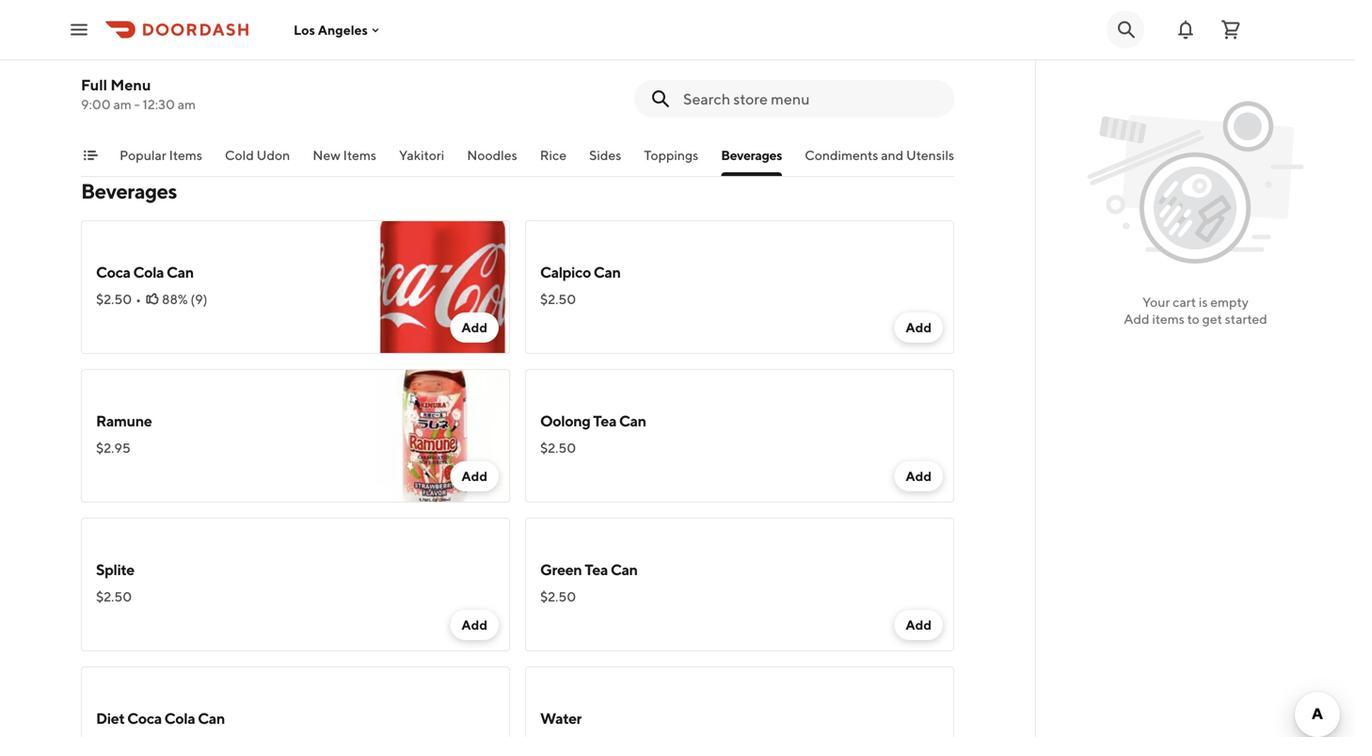 Task type: vqa. For each thing, say whether or not it's contained in the screenshot.
Sides
yes



Task type: locate. For each thing, give the bounding box(es) containing it.
cold udon button
[[225, 146, 290, 176]]

tea
[[593, 412, 617, 430], [585, 561, 608, 579]]

tea for oolong
[[593, 412, 617, 430]]

1 items from the left
[[169, 147, 202, 163]]

beverages right toppings
[[721, 147, 783, 163]]

can for oolong tea can
[[619, 412, 647, 430]]

can for coca cola can
[[167, 263, 194, 281]]

1 ground from the left
[[271, 48, 318, 64]]

coca right diet
[[127, 709, 162, 727]]

$2.50 down calpico
[[540, 291, 576, 307]]

get
[[1203, 311, 1223, 327]]

add
[[1124, 311, 1150, 327], [462, 320, 488, 335], [906, 320, 932, 335], [462, 468, 488, 484], [906, 468, 932, 484], [462, 617, 488, 633], [906, 617, 932, 633]]

$2.50 •
[[96, 291, 141, 307]]

0 vertical spatial coca
[[96, 263, 131, 281]]

rice
[[540, 147, 567, 163]]

tea right green
[[585, 561, 608, 579]]

noodles
[[467, 147, 518, 163]]

oolong tea can
[[540, 412, 647, 430]]

add button
[[450, 313, 499, 343], [895, 313, 943, 343], [450, 461, 499, 492], [895, 461, 943, 492], [450, 610, 499, 640], [895, 610, 943, 640]]

&
[[127, 48, 135, 64]]

beverages
[[721, 147, 783, 163], [81, 179, 177, 203]]

items
[[169, 147, 202, 163], [343, 147, 377, 163]]

is
[[1199, 294, 1208, 310]]

ground
[[271, 48, 318, 64], [540, 48, 587, 64]]

2 ground from the left
[[540, 48, 587, 64]]

am left -
[[113, 97, 132, 112]]

add inside your cart is empty add items to get started
[[1124, 311, 1150, 327]]

calpico
[[540, 263, 591, 281]]

88%
[[162, 291, 188, 307]]

0 horizontal spatial items
[[169, 147, 202, 163]]

condiments and utensils
[[805, 147, 955, 163]]

ground down los at top
[[271, 48, 318, 64]]

1 horizontal spatial items
[[343, 147, 377, 163]]

empty
[[1211, 294, 1249, 310]]

ground left chashu, at top
[[540, 48, 587, 64]]

cracker,
[[667, 48, 717, 64]]

rice button
[[540, 146, 567, 176]]

0 horizontal spatial beverages
[[81, 179, 177, 203]]

2 items from the left
[[343, 147, 377, 163]]

chashu
[[320, 48, 366, 64]]

green
[[540, 561, 582, 579]]

2 am from the left
[[178, 97, 196, 112]]

new items
[[313, 147, 377, 163]]

full
[[81, 76, 107, 94]]

toppings button
[[644, 146, 699, 176]]

$2.50 left "•"
[[96, 291, 132, 307]]

am
[[113, 97, 132, 112], [178, 97, 196, 112]]

coca
[[96, 263, 131, 281], [127, 709, 162, 727]]

beverages down popular
[[81, 179, 177, 203]]

1 vertical spatial tea
[[585, 561, 608, 579]]

0 vertical spatial beverages
[[721, 147, 783, 163]]

fire
[[641, 48, 665, 64]]

$2.50
[[96, 291, 132, 307], [540, 291, 576, 307], [540, 440, 576, 456], [96, 589, 132, 604], [540, 589, 576, 604]]

$2.50 for green
[[540, 589, 576, 604]]

your cart is empty add items to get started
[[1124, 294, 1268, 327]]

$2.50 down green
[[540, 589, 576, 604]]

0 horizontal spatial ground
[[271, 48, 318, 64]]

$2.95
[[96, 440, 131, 456]]

coca cola can
[[96, 263, 194, 281]]

notification bell image
[[1175, 18, 1198, 41]]

1 vertical spatial beverages
[[81, 179, 177, 203]]

items right popular
[[169, 147, 202, 163]]

popular
[[120, 147, 166, 163]]

cola right diet
[[164, 709, 195, 727]]

1 vertical spatial cola
[[164, 709, 195, 727]]

cola up "•"
[[133, 263, 164, 281]]

items right new
[[343, 147, 377, 163]]

$11.15
[[96, 71, 130, 87]]

los angeles
[[294, 22, 368, 37]]

am right '12:30'
[[178, 97, 196, 112]]

1 horizontal spatial ground
[[540, 48, 587, 64]]

1 horizontal spatial am
[[178, 97, 196, 112]]

diet coca cola can
[[96, 709, 225, 727]]

los
[[294, 22, 315, 37]]

tea right oolong
[[593, 412, 617, 430]]

diet
[[96, 709, 125, 727]]

cola
[[133, 263, 164, 281], [164, 709, 195, 727]]

meat lover's topping combo beef & onion, fried chicken, ground chashu $11.15
[[96, 24, 366, 87]]

lover's
[[134, 24, 181, 42]]

chicken,
[[215, 48, 269, 64]]

open menu image
[[68, 18, 90, 41]]

ground inside meat lover's topping combo beef & onion, fried chicken, ground chashu $11.15
[[271, 48, 318, 64]]

0 horizontal spatial am
[[113, 97, 132, 112]]

0 vertical spatial cola
[[133, 263, 164, 281]]

Item Search search field
[[684, 89, 940, 109]]

items for new items
[[343, 147, 377, 163]]

can
[[167, 263, 194, 281], [594, 263, 621, 281], [619, 412, 647, 430], [611, 561, 638, 579], [198, 709, 225, 727]]

coca up $2.50 • at left
[[96, 263, 131, 281]]

0 vertical spatial tea
[[593, 412, 617, 430]]

new
[[313, 147, 341, 163]]

$2.50 down oolong
[[540, 440, 576, 456]]

condiments and utensils button
[[805, 146, 955, 176]]

menu
[[111, 76, 151, 94]]



Task type: describe. For each thing, give the bounding box(es) containing it.
$2.50 for oolong
[[540, 440, 576, 456]]

1 vertical spatial coca
[[127, 709, 162, 727]]

9:00
[[81, 97, 111, 112]]

•
[[136, 291, 141, 307]]

green tea can
[[540, 561, 638, 579]]

ramune
[[96, 412, 152, 430]]

los angeles button
[[294, 22, 383, 37]]

oolong
[[540, 412, 591, 430]]

88% (9)
[[162, 291, 208, 307]]

add button for green tea can
[[895, 610, 943, 640]]

sides button
[[590, 146, 622, 176]]

egg
[[776, 48, 800, 64]]

ramune image
[[377, 369, 510, 503]]

splite
[[96, 561, 134, 579]]

cold
[[225, 147, 254, 163]]

popular items button
[[120, 146, 202, 176]]

onion,
[[138, 48, 179, 64]]

and
[[882, 147, 904, 163]]

$2.50 down splite
[[96, 589, 132, 604]]

noodles button
[[467, 146, 518, 176]]

coca cola can image
[[377, 220, 510, 354]]

fried
[[181, 48, 213, 64]]

cold udon
[[225, 147, 290, 163]]

angeles
[[318, 22, 368, 37]]

items for popular items
[[169, 147, 202, 163]]

cart
[[1173, 294, 1197, 310]]

1 horizontal spatial beverages
[[721, 147, 783, 163]]

1 am from the left
[[113, 97, 132, 112]]

calpico can
[[540, 263, 621, 281]]

tea for green
[[585, 561, 608, 579]]

add button for splite
[[450, 610, 499, 640]]

chashu,
[[589, 48, 639, 64]]

to
[[1188, 311, 1200, 327]]

your
[[1143, 294, 1171, 310]]

condiments
[[805, 147, 879, 163]]

poached
[[720, 48, 773, 64]]

started
[[1226, 311, 1268, 327]]

full menu 9:00 am - 12:30 am
[[81, 76, 196, 112]]

combo
[[241, 24, 291, 42]]

meat
[[96, 24, 131, 42]]

popular items
[[120, 147, 202, 163]]

topping
[[184, 24, 239, 42]]

items
[[1153, 311, 1185, 327]]

sides
[[590, 147, 622, 163]]

$2.50 for calpico
[[540, 291, 576, 307]]

water
[[540, 709, 582, 727]]

(9)
[[191, 291, 208, 307]]

new items button
[[313, 146, 377, 176]]

add button for oolong tea can
[[895, 461, 943, 492]]

add button for calpico can
[[895, 313, 943, 343]]

ground chashu, fire cracker, poached egg
[[540, 48, 800, 64]]

12:30
[[143, 97, 175, 112]]

beef
[[96, 48, 124, 64]]

0 items, open order cart image
[[1220, 18, 1243, 41]]

utensils
[[907, 147, 955, 163]]

udon
[[257, 147, 290, 163]]

toppings
[[644, 147, 699, 163]]

yakitori button
[[399, 146, 445, 176]]

yakitori
[[399, 147, 445, 163]]

can for green tea can
[[611, 561, 638, 579]]

show menu categories image
[[83, 148, 98, 163]]

-
[[134, 97, 140, 112]]



